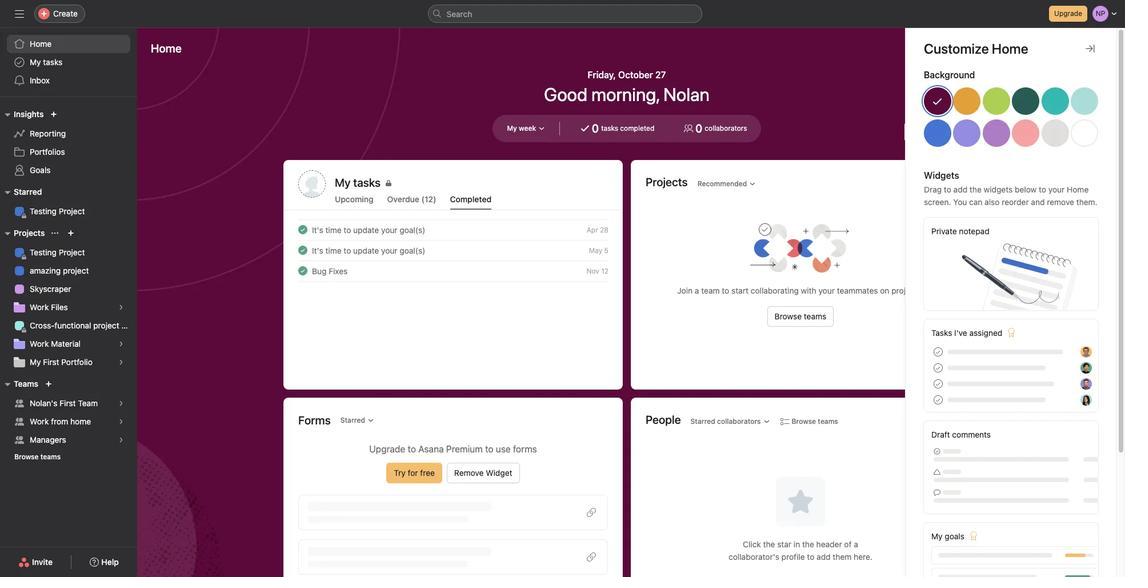 Task type: vqa. For each thing, say whether or not it's contained in the screenshot.
Draft comments
yes



Task type: locate. For each thing, give the bounding box(es) containing it.
1 vertical spatial first
[[60, 398, 76, 408]]

them.
[[1077, 197, 1098, 207]]

1 vertical spatial goal(s)
[[400, 245, 425, 255]]

0 vertical spatial testing project
[[30, 206, 85, 216]]

work down cross-
[[30, 339, 49, 349]]

1 0 from the left
[[592, 122, 599, 135]]

customize button
[[904, 122, 970, 142]]

upgrade for upgrade
[[1054, 9, 1082, 18]]

1 vertical spatial update
[[353, 245, 379, 255]]

and
[[1031, 197, 1045, 207]]

2 work from the top
[[30, 339, 49, 349]]

draft
[[932, 430, 950, 439]]

project up skyscraper link
[[63, 266, 89, 275]]

0 left tasks completed
[[592, 122, 599, 135]]

try
[[394, 468, 406, 478]]

1 vertical spatial time
[[325, 245, 342, 255]]

add inside drag to add the widgets below to your home screen. you can also reorder and remove them.
[[954, 185, 968, 194]]

overdue (12) button
[[387, 194, 436, 210]]

1 vertical spatial it's time to update your goal(s)
[[312, 245, 425, 255]]

2 testing from the top
[[30, 247, 57, 257]]

1 vertical spatial project
[[59, 247, 85, 257]]

good
[[544, 83, 588, 105]]

1 time from the top
[[325, 225, 342, 235]]

1 vertical spatial collaborators
[[717, 417, 761, 425]]

1 testing from the top
[[30, 206, 57, 216]]

0 vertical spatial testing project link
[[7, 202, 130, 221]]

1 vertical spatial a
[[854, 539, 858, 549]]

2 horizontal spatial the
[[970, 185, 982, 194]]

work for work material
[[30, 339, 49, 349]]

widgets
[[924, 170, 959, 181]]

my inside my week dropdown button
[[507, 124, 517, 133]]

to
[[944, 185, 951, 194], [1039, 185, 1046, 194], [344, 225, 351, 235], [344, 245, 351, 255], [722, 286, 729, 295], [408, 444, 416, 454], [485, 444, 494, 454], [807, 552, 815, 562]]

assigned
[[970, 328, 1003, 338]]

star
[[777, 539, 792, 549]]

my up inbox on the top of page
[[30, 57, 41, 67]]

0 vertical spatial browse
[[775, 311, 802, 321]]

try for free
[[394, 468, 435, 478]]

help button
[[82, 552, 126, 573]]

0 horizontal spatial add
[[817, 552, 831, 562]]

browse teams button
[[767, 306, 834, 327], [775, 413, 843, 429], [9, 449, 66, 465]]

tasks up inbox on the top of page
[[43, 57, 63, 67]]

testing project link inside starred "element"
[[7, 202, 130, 221]]

starred collaborators
[[691, 417, 761, 425]]

use
[[496, 444, 511, 454]]

it's time to update your goal(s)
[[312, 225, 425, 235], [312, 245, 425, 255]]

it's right completed option at the left top of page
[[312, 245, 323, 255]]

3 completed image from the top
[[296, 264, 310, 278]]

see details, work material image
[[118, 341, 125, 347]]

completed checkbox for bug
[[296, 264, 310, 278]]

it's
[[312, 225, 323, 235], [312, 245, 323, 255]]

testing up amazing
[[30, 247, 57, 257]]

testing project up show options, current sort, top image
[[30, 206, 85, 216]]

testing project link up new project or portfolio "image"
[[7, 202, 130, 221]]

update for may 5
[[353, 245, 379, 255]]

starred button down goals
[[0, 185, 42, 199]]

work material
[[30, 339, 81, 349]]

my up teams
[[30, 357, 41, 367]]

week
[[519, 124, 536, 133]]

projects left show options, current sort, top image
[[14, 228, 45, 238]]

2 completed checkbox from the top
[[296, 264, 310, 278]]

0 vertical spatial completed image
[[296, 223, 310, 237]]

2 completed image from the top
[[296, 243, 310, 257]]

a right of
[[854, 539, 858, 549]]

nolan's first team
[[30, 398, 98, 408]]

testing project inside 'projects' element
[[30, 247, 85, 257]]

see details, nolan's first team image
[[118, 400, 125, 407]]

1 project from the top
[[59, 206, 85, 216]]

teams
[[804, 311, 827, 321], [818, 417, 838, 425], [40, 453, 61, 461]]

1 it's time to update your goal(s) from the top
[[312, 225, 425, 235]]

1 vertical spatial project
[[93, 321, 119, 330]]

the right in
[[802, 539, 814, 549]]

cross-functional project plan link
[[7, 317, 137, 335]]

0 vertical spatial time
[[325, 225, 342, 235]]

starred right people
[[691, 417, 715, 425]]

to up 'fixes'
[[344, 245, 351, 255]]

upgrade to asana premium to use forms
[[369, 444, 537, 454]]

1 vertical spatial work
[[30, 339, 49, 349]]

2 horizontal spatial starred
[[691, 417, 715, 425]]

0 horizontal spatial project
[[63, 266, 89, 275]]

the up can
[[970, 185, 982, 194]]

nov 12
[[587, 267, 609, 275]]

0 for tasks completed
[[592, 122, 599, 135]]

1 vertical spatial testing
[[30, 247, 57, 257]]

2 vertical spatial browse teams
[[14, 453, 61, 461]]

your inside drag to add the widgets below to your home screen. you can also reorder and remove them.
[[1049, 185, 1065, 194]]

0 horizontal spatial home
[[30, 39, 52, 49]]

overdue (12)
[[387, 194, 436, 204]]

0 horizontal spatial projects
[[14, 228, 45, 238]]

tasks left completed
[[601, 124, 618, 133]]

completed checkbox left bug
[[296, 264, 310, 278]]

0 vertical spatial browse teams button
[[767, 306, 834, 327]]

my for my first portfolio
[[30, 357, 41, 367]]

2 time from the top
[[325, 245, 342, 255]]

skyscraper link
[[7, 280, 130, 298]]

testing project up amazing project
[[30, 247, 85, 257]]

my inside my tasks link
[[30, 57, 41, 67]]

1 completed checkbox from the top
[[296, 223, 310, 237]]

1 vertical spatial upgrade
[[369, 444, 405, 454]]

to inside click the star in the header of a collaborator's profile to add them here.
[[807, 552, 815, 562]]

starred right "forms"
[[340, 416, 365, 425]]

customize
[[923, 127, 962, 137]]

testing inside 'projects' element
[[30, 247, 57, 257]]

collaborators
[[705, 124, 747, 133], [717, 417, 761, 425]]

0 horizontal spatial starred
[[14, 187, 42, 197]]

work inside work material link
[[30, 339, 49, 349]]

2 vertical spatial browse teams button
[[9, 449, 66, 465]]

overdue
[[387, 194, 419, 204]]

create button
[[34, 5, 85, 23]]

first inside teams element
[[60, 398, 76, 408]]

1 it's from the top
[[312, 225, 323, 235]]

2 testing project from the top
[[30, 247, 85, 257]]

1 horizontal spatial projects
[[646, 175, 688, 188]]

first inside 'projects' element
[[43, 357, 59, 367]]

0 horizontal spatial starred button
[[0, 185, 42, 199]]

0 vertical spatial first
[[43, 357, 59, 367]]

0 vertical spatial completed checkbox
[[296, 223, 310, 237]]

teams element
[[0, 374, 137, 467]]

1 horizontal spatial a
[[854, 539, 858, 549]]

upgrade inside button
[[1054, 9, 1082, 18]]

completed
[[620, 124, 655, 133]]

work inside work files link
[[30, 302, 49, 312]]

tasks inside the global "element"
[[43, 57, 63, 67]]

you
[[953, 197, 967, 207]]

1 goal(s) from the top
[[400, 225, 425, 235]]

1 horizontal spatial 0
[[696, 122, 703, 135]]

0 down nolan on the right top of the page
[[696, 122, 703, 135]]

portfolio
[[61, 357, 92, 367]]

0 vertical spatial update
[[353, 225, 379, 235]]

join a team to start collaborating with your teammates on projects.
[[677, 286, 924, 295]]

my left "week"
[[507, 124, 517, 133]]

2 0 from the left
[[696, 122, 703, 135]]

0 horizontal spatial first
[[43, 357, 59, 367]]

work inside the "work from home" link
[[30, 417, 49, 426]]

time for may
[[325, 245, 342, 255]]

time up bug fixes
[[325, 245, 342, 255]]

team
[[78, 398, 98, 408]]

1 horizontal spatial add
[[954, 185, 968, 194]]

1 update from the top
[[353, 225, 379, 235]]

Completed checkbox
[[296, 223, 310, 237], [296, 264, 310, 278]]

remove widget
[[454, 468, 512, 478]]

1 vertical spatial teams
[[818, 417, 838, 425]]

0 vertical spatial it's time to update your goal(s)
[[312, 225, 425, 235]]

2 horizontal spatial home
[[1067, 185, 1089, 194]]

it's up bug
[[312, 225, 323, 235]]

0 vertical spatial browse teams
[[775, 311, 827, 321]]

drag
[[924, 185, 942, 194]]

0 vertical spatial work
[[30, 302, 49, 312]]

insights button
[[0, 107, 44, 121]]

first up the "work from home" link at the left bottom of page
[[60, 398, 76, 408]]

your
[[1049, 185, 1065, 194], [381, 225, 398, 235], [381, 245, 398, 255], [819, 286, 835, 295]]

1 vertical spatial completed checkbox
[[296, 264, 310, 278]]

project inside starred "element"
[[59, 206, 85, 216]]

1 vertical spatial testing project link
[[7, 243, 130, 262]]

nov
[[587, 267, 599, 275]]

it's for apr
[[312, 225, 323, 235]]

goal(s)
[[400, 225, 425, 235], [400, 245, 425, 255]]

my inside my first portfolio link
[[30, 357, 41, 367]]

work for work files
[[30, 302, 49, 312]]

1 horizontal spatial upgrade
[[1054, 9, 1082, 18]]

2 project from the top
[[59, 247, 85, 257]]

1 horizontal spatial first
[[60, 398, 76, 408]]

time down upcoming button
[[325, 225, 342, 235]]

1 vertical spatial browse teams button
[[775, 413, 843, 429]]

2 goal(s) from the top
[[400, 245, 425, 255]]

invite button
[[11, 552, 60, 573]]

starred button right "forms"
[[335, 413, 379, 429]]

0 vertical spatial project
[[63, 266, 89, 275]]

bug fixes
[[312, 266, 348, 276]]

0 vertical spatial testing
[[30, 206, 57, 216]]

forms
[[298, 414, 331, 427]]

join
[[677, 286, 693, 295]]

amazing project link
[[7, 262, 130, 280]]

reorder
[[1002, 197, 1029, 207]]

starred down goals
[[14, 187, 42, 197]]

0 horizontal spatial upgrade
[[369, 444, 405, 454]]

add up you at the top of page
[[954, 185, 968, 194]]

2 vertical spatial browse
[[14, 453, 39, 461]]

2 it's time to update your goal(s) from the top
[[312, 245, 425, 255]]

completed button
[[450, 194, 492, 210]]

it's time to update your goal(s) for apr 28
[[312, 225, 425, 235]]

projects left recommended
[[646, 175, 688, 188]]

0 vertical spatial upgrade
[[1054, 9, 1082, 18]]

1 vertical spatial add
[[817, 552, 831, 562]]

project left plan
[[93, 321, 119, 330]]

2 update from the top
[[353, 245, 379, 255]]

try for free button
[[387, 463, 442, 483]]

fixes
[[329, 266, 348, 276]]

0 vertical spatial a
[[695, 286, 699, 295]]

0 vertical spatial goal(s)
[[400, 225, 425, 235]]

work down nolan's
[[30, 417, 49, 426]]

browse teams
[[775, 311, 827, 321], [792, 417, 838, 425], [14, 453, 61, 461]]

completed image
[[296, 223, 310, 237], [296, 243, 310, 257], [296, 264, 310, 278]]

1 testing project link from the top
[[7, 202, 130, 221]]

1 testing project from the top
[[30, 206, 85, 216]]

browse teams image
[[45, 381, 52, 387]]

it's time to update your goal(s) up 'fixes'
[[312, 245, 425, 255]]

project up amazing project link
[[59, 247, 85, 257]]

tasks completed
[[601, 124, 655, 133]]

1 horizontal spatial starred button
[[335, 413, 379, 429]]

browse teams inside teams element
[[14, 453, 61, 461]]

see details, work files image
[[118, 304, 125, 311]]

1 vertical spatial tasks
[[601, 124, 618, 133]]

recommended
[[698, 179, 747, 188]]

add down header
[[817, 552, 831, 562]]

1 work from the top
[[30, 302, 49, 312]]

first for nolan's
[[60, 398, 76, 408]]

collaborators inside dropdown button
[[717, 417, 761, 425]]

Search tasks, projects, and more text field
[[428, 5, 702, 23]]

2 vertical spatial completed image
[[296, 264, 310, 278]]

my left goals on the right bottom of page
[[932, 531, 943, 541]]

1 vertical spatial it's
[[312, 245, 323, 255]]

background option group
[[924, 87, 1098, 151]]

it's time to update your goal(s) down upcoming button
[[312, 225, 425, 235]]

a right join
[[695, 286, 699, 295]]

reporting
[[30, 129, 66, 138]]

see details, managers image
[[118, 437, 125, 443]]

testing up show options, current sort, top image
[[30, 206, 57, 216]]

project up new project or portfolio "image"
[[59, 206, 85, 216]]

functional
[[54, 321, 91, 330]]

browse inside teams element
[[14, 453, 39, 461]]

1 vertical spatial completed image
[[296, 243, 310, 257]]

my tasks link
[[7, 53, 130, 71]]

starred
[[14, 187, 42, 197], [340, 416, 365, 425], [691, 417, 715, 425]]

1 horizontal spatial home
[[151, 42, 182, 55]]

testing inside starred "element"
[[30, 206, 57, 216]]

draft comments
[[932, 430, 991, 439]]

0 vertical spatial project
[[59, 206, 85, 216]]

0 horizontal spatial 0
[[592, 122, 599, 135]]

first
[[43, 357, 59, 367], [60, 398, 76, 408]]

testing project link down new project or portfolio "image"
[[7, 243, 130, 262]]

close customization pane image
[[1086, 44, 1095, 53]]

2 vertical spatial work
[[30, 417, 49, 426]]

work up cross-
[[30, 302, 49, 312]]

to up the and
[[1039, 185, 1046, 194]]

first for my
[[43, 357, 59, 367]]

to right profile
[[807, 552, 815, 562]]

2 it's from the top
[[312, 245, 323, 255]]

2 vertical spatial teams
[[40, 453, 61, 461]]

0 vertical spatial add
[[954, 185, 968, 194]]

below
[[1015, 185, 1037, 194]]

new image
[[51, 111, 57, 118]]

1 vertical spatial projects
[[14, 228, 45, 238]]

0 vertical spatial teams
[[804, 311, 827, 321]]

0 vertical spatial tasks
[[43, 57, 63, 67]]

project
[[59, 206, 85, 216], [59, 247, 85, 257]]

1 vertical spatial testing project
[[30, 247, 85, 257]]

browse
[[775, 311, 802, 321], [792, 417, 816, 425], [14, 453, 39, 461]]

0 horizontal spatial tasks
[[43, 57, 63, 67]]

i've
[[954, 328, 967, 338]]

completed image for may 5
[[296, 243, 310, 257]]

0 vertical spatial it's
[[312, 225, 323, 235]]

0 vertical spatial starred button
[[0, 185, 42, 199]]

completed checkbox up completed option at the left top of page
[[296, 223, 310, 237]]

3 work from the top
[[30, 417, 49, 426]]

in
[[794, 539, 800, 549]]

time for apr
[[325, 225, 342, 235]]

first down work material
[[43, 357, 59, 367]]

1 vertical spatial browse
[[792, 417, 816, 425]]

1 completed image from the top
[[296, 223, 310, 237]]

(12)
[[422, 194, 436, 204]]

managers link
[[7, 431, 130, 449]]

skyscraper
[[30, 284, 71, 294]]

remove widget button
[[447, 463, 520, 483]]

it's time to update your goal(s) for may 5
[[312, 245, 425, 255]]

time
[[325, 225, 342, 235], [325, 245, 342, 255]]

insights
[[14, 109, 44, 119]]

work for work from home
[[30, 417, 49, 426]]

to right the drag
[[944, 185, 951, 194]]

projects element
[[0, 223, 137, 374]]

to left use
[[485, 444, 494, 454]]

Completed checkbox
[[296, 243, 310, 257]]

the left star
[[763, 539, 775, 549]]



Task type: describe. For each thing, give the bounding box(es) containing it.
drag to add the widgets below to your home screen. you can also reorder and remove them.
[[924, 185, 1098, 207]]

to left asana on the bottom
[[408, 444, 416, 454]]

28
[[600, 225, 609, 234]]

widget
[[486, 468, 512, 478]]

also
[[985, 197, 1000, 207]]

insights element
[[0, 104, 137, 182]]

0 horizontal spatial a
[[695, 286, 699, 295]]

browse teams for topmost the 'browse teams' "button"
[[775, 311, 827, 321]]

work material link
[[7, 335, 130, 353]]

starred inside "element"
[[14, 187, 42, 197]]

apr 28 button
[[587, 225, 609, 234]]

goals
[[945, 531, 965, 541]]

see details, work from home image
[[118, 418, 125, 425]]

projects inside dropdown button
[[14, 228, 45, 238]]

with
[[801, 286, 817, 295]]

friday, october 27 good morning, nolan
[[544, 70, 710, 105]]

portfolios link
[[7, 143, 130, 161]]

portfolios
[[30, 147, 65, 157]]

asana
[[418, 444, 444, 454]]

tasks i've assigned
[[932, 328, 1003, 338]]

the inside drag to add the widgets below to your home screen. you can also reorder and remove them.
[[970, 185, 982, 194]]

1 vertical spatial browse teams
[[792, 417, 838, 425]]

apr
[[587, 225, 598, 234]]

click
[[743, 539, 761, 549]]

see details, my first portfolio image
[[118, 359, 125, 366]]

my for my week
[[507, 124, 517, 133]]

notepad
[[959, 226, 990, 236]]

add profile photo image
[[298, 170, 326, 198]]

0 vertical spatial projects
[[646, 175, 688, 188]]

home inside drag to add the widgets below to your home screen. you can also reorder and remove them.
[[1067, 185, 1089, 194]]

nolan's first team link
[[7, 394, 130, 413]]

global element
[[0, 28, 137, 97]]

premium
[[446, 444, 483, 454]]

new project or portfolio image
[[68, 230, 75, 237]]

goals link
[[7, 161, 130, 179]]

cross-functional project plan
[[30, 321, 137, 330]]

my goals
[[932, 531, 965, 541]]

1 horizontal spatial the
[[802, 539, 814, 549]]

my tasks
[[30, 57, 63, 67]]

starred button inside "element"
[[0, 185, 42, 199]]

27
[[655, 70, 666, 80]]

here.
[[854, 552, 873, 562]]

goal(s) for apr
[[400, 225, 425, 235]]

show options, current sort, top image
[[52, 230, 59, 237]]

upcoming button
[[335, 194, 374, 210]]

private notepad
[[932, 226, 990, 236]]

forms
[[513, 444, 537, 454]]

bug
[[312, 266, 327, 276]]

them
[[833, 552, 852, 562]]

inbox link
[[7, 71, 130, 90]]

may
[[589, 246, 602, 255]]

private
[[932, 226, 957, 236]]

starred element
[[0, 182, 137, 223]]

completed image for apr 28
[[296, 223, 310, 237]]

create
[[53, 9, 78, 18]]

2 testing project link from the top
[[7, 243, 130, 262]]

help
[[101, 557, 119, 567]]

a inside click the star in the header of a collaborator's profile to add them here.
[[854, 539, 858, 549]]

work from home
[[30, 417, 91, 426]]

nolan's
[[30, 398, 57, 408]]

home link
[[7, 35, 130, 53]]

my for my tasks
[[30, 57, 41, 67]]

people
[[646, 413, 681, 426]]

projects button
[[0, 226, 45, 240]]

nolan
[[664, 83, 710, 105]]

goal(s) for may
[[400, 245, 425, 255]]

completed image for nov 12
[[296, 264, 310, 278]]

my tasks
[[335, 176, 381, 189]]

amazing project
[[30, 266, 89, 275]]

12
[[601, 267, 609, 275]]

morning,
[[592, 83, 660, 105]]

collaborating
[[751, 286, 799, 295]]

teams
[[14, 379, 38, 389]]

of
[[844, 539, 852, 549]]

material
[[51, 339, 81, 349]]

browse teams for the 'browse teams' "button" within teams element
[[14, 453, 61, 461]]

for
[[408, 468, 418, 478]]

collaborator's
[[729, 552, 779, 562]]

free
[[420, 468, 435, 478]]

5
[[604, 246, 609, 255]]

my for my goals
[[932, 531, 943, 541]]

0 vertical spatial collaborators
[[705, 124, 747, 133]]

starred collaborators button
[[686, 413, 775, 429]]

may 5
[[589, 246, 609, 255]]

add inside click the star in the header of a collaborator's profile to add them here.
[[817, 552, 831, 562]]

work from home link
[[7, 413, 130, 431]]

0 for collaborators
[[696, 122, 703, 135]]

home inside the global "element"
[[30, 39, 52, 49]]

amazing
[[30, 266, 61, 275]]

remove
[[1047, 197, 1074, 207]]

completed checkbox for it's
[[296, 223, 310, 237]]

hide sidebar image
[[15, 9, 24, 18]]

1 horizontal spatial tasks
[[601, 124, 618, 133]]

upcoming
[[335, 194, 374, 204]]

customize home
[[924, 41, 1029, 57]]

upgrade for upgrade to asana premium to use forms
[[369, 444, 405, 454]]

cross-
[[30, 321, 55, 330]]

nov 12 button
[[587, 267, 609, 275]]

reporting link
[[7, 125, 130, 143]]

teammates
[[837, 286, 878, 295]]

update for apr 28
[[353, 225, 379, 235]]

testing project inside starred "element"
[[30, 206, 85, 216]]

my first portfolio
[[30, 357, 92, 367]]

to down upcoming button
[[344, 225, 351, 235]]

my week
[[507, 124, 536, 133]]

1 vertical spatial starred button
[[335, 413, 379, 429]]

to left start
[[722, 286, 729, 295]]

invite
[[32, 557, 53, 567]]

remove
[[454, 468, 484, 478]]

it's for may
[[312, 245, 323, 255]]

1 horizontal spatial starred
[[340, 416, 365, 425]]

completed
[[450, 194, 492, 204]]

0 horizontal spatial the
[[763, 539, 775, 549]]

files
[[51, 302, 68, 312]]

upgrade button
[[1049, 6, 1088, 22]]

goals
[[30, 165, 51, 175]]

1 horizontal spatial project
[[93, 321, 119, 330]]

apr 28
[[587, 225, 609, 234]]

header
[[816, 539, 842, 549]]

browse teams button inside teams element
[[9, 449, 66, 465]]



